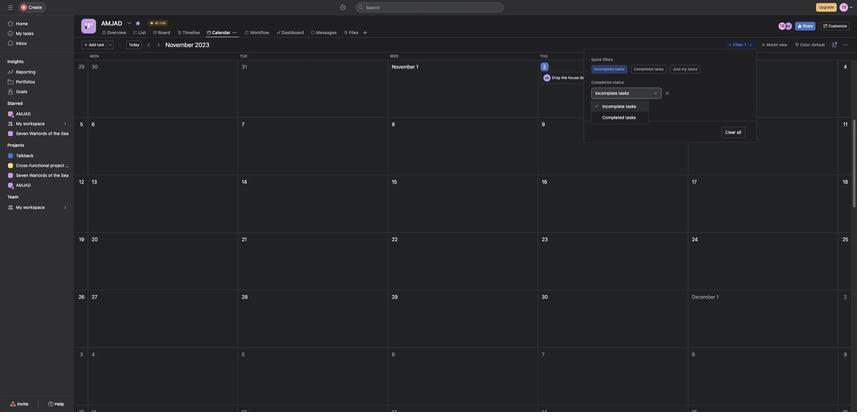 Task type: locate. For each thing, give the bounding box(es) containing it.
2 seven warlords of the sea link from the top
[[4, 171, 70, 181]]

0 vertical spatial completed tasks
[[634, 67, 664, 71]]

tasks down incomplete tasks dropdown button
[[626, 104, 637, 109]]

0 vertical spatial 29
[[79, 64, 85, 70]]

of up talkback link
[[48, 131, 52, 136]]

my for see details, my workspace image
[[16, 121, 22, 126]]

23
[[542, 237, 548, 242]]

2 my from the top
[[16, 121, 22, 126]]

9
[[542, 122, 545, 127], [845, 352, 848, 358]]

0 horizontal spatial november
[[166, 41, 194, 48]]

cross-
[[16, 163, 29, 168]]

1 vertical spatial my workspace
[[16, 205, 45, 210]]

0 vertical spatial 4
[[845, 64, 848, 70]]

board
[[158, 30, 170, 35]]

seven inside starred element
[[16, 131, 28, 136]]

0 vertical spatial 1
[[745, 43, 747, 47]]

inbox link
[[4, 39, 70, 48]]

warlords inside projects element
[[29, 173, 47, 178]]

my workspace
[[16, 121, 45, 126], [16, 205, 45, 210]]

messages link
[[311, 29, 337, 36]]

incomplete tasks
[[595, 67, 625, 71], [596, 91, 630, 96], [603, 104, 637, 109]]

invite
[[17, 402, 28, 407]]

seven warlords of the sea down cross-functional project plan at the left top
[[16, 173, 69, 178]]

1 vertical spatial seven warlords of the sea link
[[4, 171, 70, 181]]

my workspace down starred
[[16, 121, 45, 126]]

talkback
[[16, 153, 34, 158]]

2 amjad from the top
[[16, 183, 31, 188]]

1 vertical spatial workspace
[[23, 205, 45, 210]]

my workspace link for see details, my workspace icon
[[4, 203, 70, 213]]

tb
[[780, 24, 785, 28]]

0 vertical spatial my
[[16, 31, 22, 36]]

1 seven warlords of the sea link from the top
[[4, 129, 70, 139]]

workspace
[[23, 121, 45, 126], [23, 205, 45, 210]]

projects button
[[0, 142, 24, 149]]

tue
[[240, 54, 248, 59]]

1 inside filter: 1 dropdown button
[[745, 43, 747, 47]]

2 horizontal spatial 1
[[745, 43, 747, 47]]

incomplete up completed tasks link at the top right of the page
[[603, 104, 625, 109]]

share
[[803, 24, 814, 28]]

1 vertical spatial incomplete
[[596, 91, 618, 96]]

seven inside projects element
[[16, 173, 28, 178]]

my workspace link inside teams element
[[4, 203, 70, 213]]

ex left drop
[[546, 75, 550, 80]]

1 horizontal spatial 5
[[242, 352, 245, 358]]

workspace for see details, my workspace icon
[[23, 205, 45, 210]]

see details, my workspace image
[[63, 122, 67, 126]]

hide sidebar image
[[8, 5, 13, 10]]

2
[[544, 64, 546, 70], [845, 295, 848, 300]]

19
[[79, 237, 84, 242]]

mon
[[90, 54, 99, 59]]

1 horizontal spatial 9
[[845, 352, 848, 358]]

1 vertical spatial ex
[[546, 75, 550, 80]]

1 workspace from the top
[[23, 121, 45, 126]]

2 my workspace from the top
[[16, 205, 45, 210]]

0 vertical spatial seven
[[16, 131, 28, 136]]

my inside teams element
[[16, 205, 22, 210]]

tasks down status
[[619, 91, 630, 96]]

completed down incomplete tasks link
[[603, 115, 625, 120]]

0 vertical spatial 6
[[92, 122, 95, 127]]

1 vertical spatial november
[[392, 64, 415, 70]]

completed
[[634, 67, 654, 71], [603, 115, 625, 120]]

november for november 1
[[392, 64, 415, 70]]

of for talkback
[[48, 173, 52, 178]]

2 seven from the top
[[16, 173, 28, 178]]

color: default button
[[793, 41, 828, 49]]

workspace inside teams element
[[23, 205, 45, 210]]

2 vertical spatial the
[[53, 173, 60, 178]]

2 vertical spatial 1
[[717, 295, 719, 300]]

0 horizontal spatial 3
[[80, 352, 83, 358]]

1 vertical spatial 8
[[693, 352, 696, 358]]

2 seven warlords of the sea from the top
[[16, 173, 69, 178]]

2 vertical spatial incomplete tasks
[[603, 104, 637, 109]]

1 vertical spatial 4
[[92, 352, 95, 358]]

my workspace link inside starred element
[[4, 119, 70, 129]]

1 vertical spatial 2
[[845, 295, 848, 300]]

dashboard link
[[277, 29, 304, 36]]

amjad link inside starred element
[[4, 109, 70, 119]]

1 vertical spatial sea
[[61, 173, 69, 178]]

my down starred
[[16, 121, 22, 126]]

0 vertical spatial november
[[166, 41, 194, 48]]

default
[[813, 43, 825, 47]]

tasks up status
[[616, 67, 625, 71]]

risk
[[160, 21, 166, 25]]

1 my workspace from the top
[[16, 121, 45, 126]]

0 vertical spatial 8
[[392, 122, 395, 127]]

today button
[[126, 41, 142, 49]]

0 vertical spatial ex
[[787, 24, 791, 28]]

0 horizontal spatial completed
[[603, 115, 625, 120]]

of inside starred element
[[48, 131, 52, 136]]

the inside starred element
[[53, 131, 60, 136]]

18
[[844, 179, 849, 185]]

1 amjad link from the top
[[4, 109, 70, 119]]

tasks down home
[[23, 31, 34, 36]]

amjad inside projects element
[[16, 183, 31, 188]]

17
[[693, 179, 697, 185]]

0 vertical spatial my workspace link
[[4, 119, 70, 129]]

2 of from the top
[[48, 173, 52, 178]]

incomplete tasks down 'filters'
[[595, 67, 625, 71]]

create
[[29, 5, 42, 10]]

seven
[[16, 131, 28, 136], [16, 173, 28, 178]]

november 2023
[[166, 41, 210, 48]]

history image
[[341, 5, 346, 10]]

1 vertical spatial 1
[[417, 64, 419, 70]]

my workspace inside teams element
[[16, 205, 45, 210]]

1 seven from the top
[[16, 131, 28, 136]]

0 vertical spatial 5
[[80, 122, 83, 127]]

7
[[242, 122, 245, 127], [542, 352, 545, 358]]

0 vertical spatial amjad
[[16, 111, 31, 116]]

amjad link down goals link
[[4, 109, 70, 119]]

my workspace link down the team
[[4, 203, 70, 213]]

my up inbox
[[16, 31, 22, 36]]

1 vertical spatial my
[[16, 121, 22, 126]]

0 vertical spatial seven warlords of the sea
[[16, 131, 69, 136]]

incomplete tasks up completed tasks link at the top right of the page
[[603, 104, 637, 109]]

seven warlords of the sea link for talkback
[[4, 171, 70, 181]]

amjad down starred
[[16, 111, 31, 116]]

sea down see details, my workspace image
[[61, 131, 69, 136]]

0 vertical spatial 30
[[92, 64, 98, 70]]

color: default
[[801, 43, 825, 47]]

1 vertical spatial the
[[53, 131, 60, 136]]

november down "timeline" 'link' on the top
[[166, 41, 194, 48]]

seven up projects
[[16, 131, 28, 136]]

share button
[[796, 22, 816, 31]]

the
[[562, 75, 568, 80], [53, 131, 60, 136], [53, 173, 60, 178]]

2 vertical spatial incomplete
[[603, 104, 625, 109]]

completed inside button
[[634, 67, 654, 71]]

the for amjad
[[53, 131, 60, 136]]

my workspace for see details, my workspace image
[[16, 121, 45, 126]]

3 my from the top
[[16, 205, 22, 210]]

seven warlords of the sea for talkback
[[16, 173, 69, 178]]

portfolios
[[16, 79, 35, 84]]

1 warlords from the top
[[29, 131, 47, 136]]

my workspace inside starred element
[[16, 121, 45, 126]]

completed up incomplete tasks dropdown button
[[634, 67, 654, 71]]

tasks right my
[[689, 67, 698, 71]]

2 sea from the top
[[61, 173, 69, 178]]

0 vertical spatial incomplete
[[595, 67, 615, 71]]

0 vertical spatial incomplete tasks
[[595, 67, 625, 71]]

0 horizontal spatial 9
[[542, 122, 545, 127]]

amjad link up teams element
[[4, 181, 70, 190]]

my workspace for see details, my workspace icon
[[16, 205, 45, 210]]

0 horizontal spatial 2
[[544, 64, 546, 70]]

0 horizontal spatial 5
[[80, 122, 83, 127]]

0 vertical spatial amjad link
[[4, 109, 70, 119]]

warlords up talkback link
[[29, 131, 47, 136]]

1 amjad from the top
[[16, 111, 31, 116]]

the up talkback link
[[53, 131, 60, 136]]

31
[[242, 64, 247, 70]]

workspace inside starred element
[[23, 121, 45, 126]]

warlords
[[29, 131, 47, 136], [29, 173, 47, 178]]

1 of from the top
[[48, 131, 52, 136]]

november down wed
[[392, 64, 415, 70]]

incomplete down completion status
[[596, 91, 618, 96]]

1 my workspace link from the top
[[4, 119, 70, 129]]

my workspace link down starred
[[4, 119, 70, 129]]

1 vertical spatial my workspace link
[[4, 203, 70, 213]]

seven warlords of the sea inside starred element
[[16, 131, 69, 136]]

goals link
[[4, 87, 70, 97]]

incomplete tasks group
[[592, 88, 750, 99]]

seven warlords of the sea for amjad
[[16, 131, 69, 136]]

30
[[92, 64, 98, 70], [542, 295, 548, 300]]

1 horizontal spatial completed
[[634, 67, 654, 71]]

the down project
[[53, 173, 60, 178]]

starred element
[[0, 98, 74, 140]]

1 horizontal spatial 4
[[845, 64, 848, 70]]

sea down "plan"
[[61, 173, 69, 178]]

november
[[166, 41, 194, 48], [392, 64, 415, 70]]

1 seven warlords of the sea from the top
[[16, 131, 69, 136]]

None text field
[[100, 18, 124, 29]]

1 my from the top
[[16, 31, 22, 36]]

completed tasks left just
[[634, 67, 664, 71]]

sea inside projects element
[[61, 173, 69, 178]]

14
[[242, 179, 247, 185]]

0 horizontal spatial 4
[[92, 352, 95, 358]]

seven warlords of the sea inside projects element
[[16, 173, 69, 178]]

0 vertical spatial 3
[[693, 64, 696, 70]]

seven warlords of the sea
[[16, 131, 69, 136], [16, 173, 69, 178]]

1 vertical spatial 30
[[542, 295, 548, 300]]

seven warlords of the sea link inside starred element
[[4, 129, 70, 139]]

2 amjad link from the top
[[4, 181, 70, 190]]

remove image
[[665, 91, 670, 96]]

1 vertical spatial seven
[[16, 173, 28, 178]]

next month image
[[156, 43, 161, 47]]

1 horizontal spatial 29
[[392, 295, 398, 300]]

my down the team
[[16, 205, 22, 210]]

0 vertical spatial of
[[48, 131, 52, 136]]

2 vertical spatial my
[[16, 205, 22, 210]]

0 vertical spatial seven warlords of the sea link
[[4, 129, 70, 139]]

16
[[542, 179, 548, 185]]

my inside my tasks "link"
[[16, 31, 22, 36]]

1 vertical spatial seven warlords of the sea
[[16, 173, 69, 178]]

1 vertical spatial warlords
[[29, 173, 47, 178]]

0 vertical spatial workspace
[[23, 121, 45, 126]]

my for see details, my workspace icon
[[16, 205, 22, 210]]

1 horizontal spatial 30
[[542, 295, 548, 300]]

1 horizontal spatial november
[[392, 64, 415, 70]]

seven warlords of the sea link down functional
[[4, 171, 70, 181]]

inbox
[[16, 41, 27, 46]]

cross-functional project plan
[[16, 163, 74, 168]]

quick
[[592, 57, 602, 62]]

1 vertical spatial amjad link
[[4, 181, 70, 190]]

of down cross-functional project plan at the left top
[[48, 173, 52, 178]]

warlords down cross-functional project plan link
[[29, 173, 47, 178]]

seven down cross-
[[16, 173, 28, 178]]

of inside projects element
[[48, 173, 52, 178]]

my workspace down the team
[[16, 205, 45, 210]]

2 my workspace link from the top
[[4, 203, 70, 213]]

1 horizontal spatial 2
[[845, 295, 848, 300]]

2 workspace from the top
[[23, 205, 45, 210]]

0 horizontal spatial 7
[[242, 122, 245, 127]]

customize button
[[822, 22, 850, 31]]

goals
[[16, 89, 27, 94]]

starred
[[7, 101, 23, 106]]

functional
[[29, 163, 49, 168]]

the inside projects element
[[53, 173, 60, 178]]

home
[[16, 21, 28, 26]]

warlords inside starred element
[[29, 131, 47, 136]]

0 vertical spatial sea
[[61, 131, 69, 136]]

workflow link
[[245, 29, 269, 36]]

0 horizontal spatial 1
[[417, 64, 419, 70]]

20
[[92, 237, 98, 242]]

1 for december 1
[[717, 295, 719, 300]]

projects element
[[0, 140, 74, 192]]

ex
[[787, 24, 791, 28], [546, 75, 550, 80]]

2023
[[195, 41, 210, 48]]

overview
[[107, 30, 126, 35]]

wed
[[390, 54, 399, 59]]

1 vertical spatial 7
[[542, 352, 545, 358]]

my inside starred element
[[16, 121, 22, 126]]

0 vertical spatial warlords
[[29, 131, 47, 136]]

amjad up the team
[[16, 183, 31, 188]]

files
[[349, 30, 359, 35]]

1 sea from the top
[[61, 131, 69, 136]]

Search tasks, projects, and more text field
[[356, 2, 504, 12]]

sea for amjad
[[61, 131, 69, 136]]

projects
[[7, 143, 24, 148]]

the right drop
[[562, 75, 568, 80]]

1 vertical spatial of
[[48, 173, 52, 178]]

sea inside starred element
[[61, 131, 69, 136]]

remove from starred image
[[136, 21, 140, 26]]

incomplete
[[595, 67, 615, 71], [596, 91, 618, 96], [603, 104, 625, 109]]

board image
[[85, 22, 92, 30]]

0 vertical spatial the
[[562, 75, 568, 80]]

0 vertical spatial my workspace
[[16, 121, 45, 126]]

2 warlords from the top
[[29, 173, 47, 178]]

seven warlords of the sea up talkback link
[[16, 131, 69, 136]]

amjad
[[16, 111, 31, 116], [16, 183, 31, 188]]

incomplete down quick filters
[[595, 67, 615, 71]]

0 vertical spatial completed
[[634, 67, 654, 71]]

more actions image
[[108, 43, 112, 47]]

seven warlords of the sea link
[[4, 129, 70, 139], [4, 171, 70, 181]]

1 vertical spatial completed
[[603, 115, 625, 120]]

sea for talkback
[[61, 173, 69, 178]]

house
[[569, 75, 579, 80]]

1 horizontal spatial 1
[[717, 295, 719, 300]]

1 vertical spatial 6
[[392, 352, 395, 358]]

status
[[613, 80, 625, 85]]

seven warlords of the sea link up talkback link
[[4, 129, 70, 139]]

just
[[674, 67, 681, 71]]

ex right "tb"
[[787, 24, 791, 28]]

the for talkback
[[53, 173, 60, 178]]

1 vertical spatial incomplete tasks
[[596, 91, 630, 96]]

home link
[[4, 19, 70, 29]]

seven warlords of the sea link inside projects element
[[4, 171, 70, 181]]

1 vertical spatial amjad
[[16, 183, 31, 188]]

1 vertical spatial 3
[[80, 352, 83, 358]]

completed tasks down incomplete tasks link
[[603, 115, 636, 120]]

incomplete tasks down completion status
[[596, 91, 630, 96]]

incomplete tasks inside incomplete tasks link
[[603, 104, 637, 109]]



Task type: vqa. For each thing, say whether or not it's contained in the screenshot.


Task type: describe. For each thing, give the bounding box(es) containing it.
filter: 1
[[734, 43, 747, 47]]

cross-functional project plan link
[[4, 161, 74, 171]]

1 for november 1
[[417, 64, 419, 70]]

0 vertical spatial 9
[[542, 122, 545, 127]]

0 vertical spatial 7
[[242, 122, 245, 127]]

incomplete tasks button
[[592, 65, 628, 74]]

incomplete tasks link
[[592, 101, 649, 112]]

just my tasks
[[674, 67, 698, 71]]

upgrade button
[[817, 3, 837, 12]]

completed tasks button
[[632, 65, 667, 74]]

month view button
[[760, 41, 791, 49]]

tab actions image
[[233, 31, 237, 35]]

portfolios link
[[4, 77, 70, 87]]

filters
[[603, 57, 614, 62]]

previous month image
[[146, 43, 151, 47]]

team button
[[0, 194, 18, 200]]

drop the house down
[[553, 75, 590, 80]]

save options image
[[833, 43, 837, 47]]

reporting
[[16, 69, 35, 75]]

at risk button
[[145, 19, 171, 27]]

22
[[392, 237, 398, 242]]

amjad link inside projects element
[[4, 181, 70, 190]]

25
[[843, 237, 849, 242]]

13
[[92, 179, 97, 185]]

add task
[[89, 43, 104, 47]]

0 horizontal spatial ex
[[546, 75, 550, 80]]

amjad inside starred element
[[16, 111, 31, 116]]

0 horizontal spatial 8
[[392, 122, 395, 127]]

create button
[[18, 2, 46, 12]]

my tasks
[[16, 31, 34, 36]]

tasks inside "link"
[[23, 31, 34, 36]]

upgrade
[[820, 5, 835, 10]]

month view
[[767, 43, 788, 47]]

calendar
[[212, 30, 231, 35]]

clear all button
[[722, 127, 746, 138]]

incomplete tasks inside incomplete tasks dropdown button
[[596, 91, 630, 96]]

reporting link
[[4, 67, 70, 77]]

list link
[[134, 29, 146, 36]]

my workspace link for see details, my workspace image
[[4, 119, 70, 129]]

warlords for talkback
[[29, 173, 47, 178]]

1 horizontal spatial ex
[[787, 24, 791, 28]]

0 horizontal spatial 6
[[92, 122, 95, 127]]

quick filters
[[592, 57, 614, 62]]

1 vertical spatial 5
[[242, 352, 245, 358]]

incomplete tasks button
[[592, 88, 662, 99]]

clear image
[[749, 43, 753, 47]]

10
[[693, 122, 698, 127]]

seven warlords of the sea link for amjad
[[4, 129, 70, 139]]

see details, my workspace image
[[63, 206, 67, 210]]

1 horizontal spatial 8
[[693, 352, 696, 358]]

add task button
[[81, 41, 107, 49]]

my
[[682, 67, 688, 71]]

global element
[[0, 15, 74, 52]]

1 vertical spatial 9
[[845, 352, 848, 358]]

12
[[79, 179, 84, 185]]

timeline link
[[178, 29, 200, 36]]

customize
[[829, 24, 848, 28]]

dashboard
[[282, 30, 304, 35]]

0 horizontal spatial 29
[[79, 64, 85, 70]]

down
[[580, 75, 590, 80]]

1 vertical spatial completed tasks
[[603, 115, 636, 120]]

november for november 2023
[[166, 41, 194, 48]]

teams element
[[0, 192, 74, 214]]

timeline
[[183, 30, 200, 35]]

at risk
[[155, 21, 166, 25]]

clear
[[726, 130, 736, 135]]

starred button
[[0, 100, 23, 107]]

my tasks link
[[4, 29, 70, 39]]

show options image
[[127, 21, 132, 26]]

calendar link
[[207, 29, 231, 36]]

talkback link
[[4, 151, 70, 161]]

1 horizontal spatial 7
[[542, 352, 545, 358]]

filter: 1 button
[[726, 41, 757, 49]]

help
[[55, 402, 64, 407]]

today
[[129, 43, 139, 47]]

overview link
[[102, 29, 126, 36]]

insights button
[[0, 59, 24, 65]]

21
[[242, 237, 247, 242]]

26
[[79, 295, 85, 300]]

at
[[155, 21, 159, 25]]

1 horizontal spatial 3
[[693, 64, 696, 70]]

15
[[392, 179, 397, 185]]

incomplete tasks inside incomplete tasks button
[[595, 67, 625, 71]]

november 1
[[392, 64, 419, 70]]

completion status
[[592, 80, 625, 85]]

board link
[[153, 29, 170, 36]]

messages
[[316, 30, 337, 35]]

28
[[242, 295, 248, 300]]

tasks inside dropdown button
[[619, 91, 630, 96]]

drop
[[553, 75, 561, 80]]

insights element
[[0, 56, 74, 98]]

files link
[[344, 29, 359, 36]]

incomplete inside dropdown button
[[596, 91, 618, 96]]

more actions image
[[844, 43, 849, 47]]

add tab image
[[363, 30, 368, 35]]

0 horizontal spatial 30
[[92, 64, 98, 70]]

view
[[780, 43, 788, 47]]

seven for amjad
[[16, 131, 28, 136]]

seven for talkback
[[16, 173, 28, 178]]

of for amjad
[[48, 131, 52, 136]]

december
[[693, 295, 716, 300]]

add
[[89, 43, 96, 47]]

workspace for see details, my workspace image
[[23, 121, 45, 126]]

completion
[[592, 80, 612, 85]]

warlords for amjad
[[29, 131, 47, 136]]

insights
[[7, 59, 24, 64]]

27
[[92, 295, 97, 300]]

clear all
[[726, 130, 742, 135]]

0 vertical spatial 2
[[544, 64, 546, 70]]

tasks down incomplete tasks link
[[626, 115, 636, 120]]

tasks left just
[[655, 67, 664, 71]]

1 vertical spatial 29
[[392, 295, 398, 300]]

list
[[139, 30, 146, 35]]

1 horizontal spatial 6
[[392, 352, 395, 358]]

completed tasks link
[[592, 112, 649, 123]]

completed tasks inside button
[[634, 67, 664, 71]]

1 for filter: 1
[[745, 43, 747, 47]]

plan
[[65, 163, 74, 168]]

invite button
[[6, 399, 32, 410]]

incomplete inside button
[[595, 67, 615, 71]]



